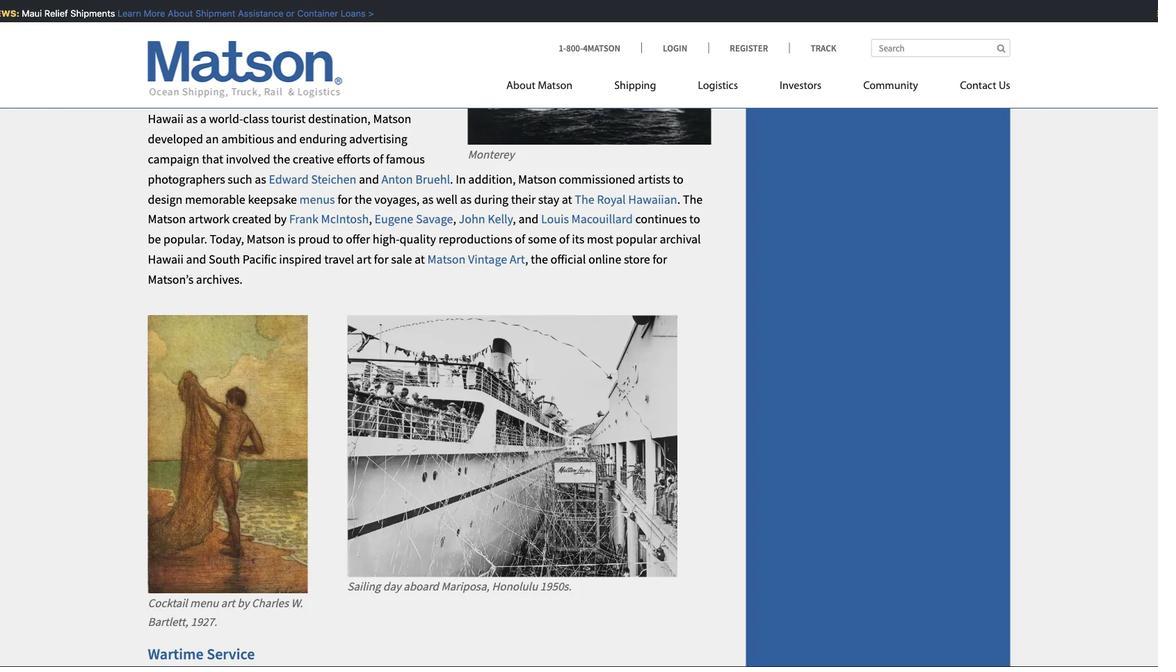 Task type: vqa. For each thing, say whether or not it's contained in the screenshot.
'–' in the Sunday 7:00am – 11:45am
no



Task type: locate. For each thing, give the bounding box(es) containing it.
of down advertising
[[373, 151, 383, 167]]

royal up macouillard
[[597, 192, 626, 207]]

as left well
[[422, 192, 434, 207]]

track link
[[789, 42, 837, 54]]

and inside continues to be popular. today, matson is proud to offer high-quality reproductions of some of its most popular archival hawaii and south pacific inspired travel art for sale at
[[186, 252, 206, 267]]

0 vertical spatial royal
[[148, 51, 177, 67]]

hawaiian down beginning at left top
[[179, 51, 228, 67]]

0 vertical spatial .
[[450, 172, 453, 187]]

matson's down popular.
[[148, 272, 194, 287]]

with inside , matson's waikiki hotels provided tourists with luxury accommodations both ashore and afloat. in order to generate excitement and allure for hawaii as a world-class tourist destination, matson developed an ambitious and enduring advertising campaign that involved the creative efforts of famous photographers such as
[[190, 71, 213, 87]]

the up continues
[[683, 192, 703, 207]]

offer
[[346, 232, 370, 247]]

during
[[474, 192, 509, 207]]

0 horizontal spatial the
[[413, 31, 432, 47]]

1 horizontal spatial with
[[286, 31, 309, 47]]

by inside cocktail menu art by charles w. bartlett, 1927.
[[237, 596, 249, 610]]

high-
[[373, 232, 400, 247]]

2 vertical spatial in
[[243, 31, 253, 47]]

1 horizontal spatial in
[[296, 11, 306, 27]]

for right allure
[[405, 91, 420, 107]]

the royal hawaiian link up accommodations
[[148, 31, 432, 67]]

2 vertical spatial matson's
[[148, 272, 194, 287]]

"white
[[232, 0, 267, 7]]

menus link
[[300, 192, 335, 207]]

. inside . in addition, matson commissioned artists to design memorable keepsake
[[450, 172, 453, 187]]

with up order
[[190, 71, 213, 87]]

Search search field
[[871, 39, 1011, 57]]

edward steichen and anton bruehl
[[269, 172, 450, 187]]

the down some
[[531, 252, 548, 267]]

a
[[200, 111, 207, 127]]

and inside matson's famed "white ships" were instrumental in the development of tourism in hawaii and the south pacific. beginning in 1927, with the construction of
[[347, 11, 367, 27]]

0 horizontal spatial royal
[[148, 51, 177, 67]]

reproductions
[[439, 232, 513, 247]]

continues
[[636, 212, 687, 227]]

ships"
[[270, 0, 304, 7]]

matson inside the about matson link
[[538, 80, 573, 91]]

matson up stay
[[518, 172, 557, 187]]

assistance
[[233, 8, 278, 18]]

1 vertical spatial art
[[221, 596, 235, 610]]

1 horizontal spatial by
[[274, 212, 287, 227]]

investors link
[[759, 73, 843, 102]]

creative
[[293, 151, 334, 167]]

an
[[206, 131, 219, 147]]

keepsake
[[248, 192, 297, 207]]

0 vertical spatial hawaiian
[[179, 51, 228, 67]]

in
[[404, 0, 414, 7], [296, 11, 306, 27], [243, 31, 253, 47]]

1-800-4matson link
[[559, 42, 641, 54]]

be
[[148, 232, 161, 247]]

for left sale
[[374, 252, 389, 267]]

the up the pacific.
[[148, 11, 165, 27]]

matson inside , matson's waikiki hotels provided tourists with luxury accommodations both ashore and afloat. in order to generate excitement and allure for hawaii as a world-class tourist destination, matson developed an ambitious and enduring advertising campaign that involved the creative efforts of famous photographers such as
[[373, 111, 411, 127]]

hawaii inside continues to be popular. today, matson is proud to offer high-quality reproductions of some of its most popular archival hawaii and south pacific inspired travel art for sale at
[[148, 252, 184, 267]]

0 horizontal spatial south
[[209, 252, 240, 267]]

in up well
[[456, 172, 466, 187]]

learn
[[112, 8, 136, 18]]

stay
[[538, 192, 559, 207]]

bruehl
[[415, 172, 450, 187]]

1927.
[[191, 615, 217, 629]]

, left eugene
[[369, 212, 372, 227]]

hawaii down afloat.
[[148, 111, 184, 127]]

about
[[162, 8, 188, 18], [507, 80, 536, 91]]

the royal hawaiian link up macouillard
[[575, 192, 677, 207]]

1 vertical spatial with
[[190, 71, 213, 87]]

2 horizontal spatial the
[[683, 192, 703, 207]]

for inside , the official online store for matson's archives.
[[653, 252, 667, 267]]

0 vertical spatial south
[[389, 11, 421, 27]]

matson down quality
[[428, 252, 466, 267]]

proud
[[298, 232, 330, 247]]

about inside top menu navigation
[[507, 80, 536, 91]]

top menu navigation
[[507, 73, 1011, 102]]

matson inside . the matson artwork created by
[[148, 212, 186, 227]]

in left order
[[184, 91, 194, 107]]

about matson link
[[507, 73, 594, 102]]

in inside . in addition, matson commissioned artists to design memorable keepsake
[[456, 172, 466, 187]]

the inside the royal hawaiian
[[413, 31, 432, 47]]

matson down 1-
[[538, 80, 573, 91]]

efforts
[[337, 151, 371, 167]]

in left 1927,
[[243, 31, 253, 47]]

with inside matson's famed "white ships" were instrumental in the development of tourism in hawaii and the south pacific. beginning in 1927, with the construction of
[[286, 31, 309, 47]]

1 vertical spatial south
[[209, 252, 240, 267]]

maui relief shipments
[[17, 8, 112, 18]]

the up louis macouillard link
[[575, 192, 595, 207]]

loans
[[336, 8, 361, 18]]

campaign
[[148, 151, 199, 167]]

1 horizontal spatial in
[[456, 172, 466, 187]]

travel
[[324, 252, 354, 267]]

, down their
[[513, 212, 516, 227]]

1 horizontal spatial art
[[357, 252, 372, 267]]

about matson
[[507, 80, 573, 91]]

art inside continues to be popular. today, matson is proud to offer high-quality reproductions of some of its most popular archival hawaii and south pacific inspired travel art for sale at
[[357, 252, 372, 267]]

. in addition, matson commissioned artists to design memorable keepsake
[[148, 172, 684, 207]]

in right the or
[[296, 11, 306, 27]]

1 vertical spatial .
[[677, 192, 681, 207]]

0 vertical spatial with
[[286, 31, 309, 47]]

, down some
[[525, 252, 528, 267]]

the inside . the matson artwork created by
[[683, 192, 703, 207]]

hawaiian inside the royal hawaiian
[[179, 51, 228, 67]]

matson's down 1927,
[[234, 51, 280, 67]]

the inside , matson's waikiki hotels provided tourists with luxury accommodations both ashore and afloat. in order to generate excitement and allure for hawaii as a world-class tourist destination, matson developed an ambitious and enduring advertising campaign that involved the creative efforts of famous photographers such as
[[273, 151, 290, 167]]

1 vertical spatial matson's
[[234, 51, 280, 67]]

inspired
[[279, 252, 322, 267]]

for right store
[[653, 252, 667, 267]]

maui
[[17, 8, 37, 18]]

. inside . the matson artwork created by
[[677, 192, 681, 207]]

0 horizontal spatial at
[[415, 252, 425, 267]]

south
[[389, 11, 421, 27], [209, 252, 240, 267]]

the right construction
[[413, 31, 432, 47]]

, the official online store for matson's archives.
[[148, 252, 667, 287]]

and down popular.
[[186, 252, 206, 267]]

. up continues
[[677, 192, 681, 207]]

for inside , matson's waikiki hotels provided tourists with luxury accommodations both ashore and afloat. in order to generate excitement and allure for hawaii as a world-class tourist destination, matson developed an ambitious and enduring advertising campaign that involved the creative efforts of famous photographers such as
[[405, 91, 420, 107]]

at right stay
[[562, 192, 572, 207]]

royal down the pacific.
[[148, 51, 177, 67]]

pacific.
[[148, 31, 185, 47]]

menus
[[300, 192, 335, 207]]

0 vertical spatial at
[[562, 192, 572, 207]]

to down luxury
[[227, 91, 238, 107]]

kelly
[[488, 212, 513, 227]]

.
[[450, 172, 453, 187], [677, 192, 681, 207]]

matson's
[[148, 0, 194, 7], [234, 51, 280, 67], [148, 272, 194, 287]]

0 vertical spatial matson's
[[148, 0, 194, 7]]

0 horizontal spatial about
[[162, 8, 188, 18]]

0 horizontal spatial art
[[221, 596, 235, 610]]

search image
[[997, 43, 1006, 53]]

4matson
[[583, 42, 621, 54]]

for up 'mcintosh'
[[338, 192, 352, 207]]

by left charles
[[237, 596, 249, 610]]

art down offer
[[357, 252, 372, 267]]

the down the edward steichen and anton bruehl
[[355, 192, 372, 207]]

1 horizontal spatial south
[[389, 11, 421, 27]]

matson's up more
[[148, 0, 194, 7]]

and right ashore at the left top of page
[[409, 71, 429, 87]]

well
[[436, 192, 458, 207]]

None search field
[[871, 39, 1011, 57]]

hawaiian down artists
[[628, 192, 677, 207]]

the
[[413, 31, 432, 47], [575, 192, 595, 207], [683, 192, 703, 207]]

art right "menu"
[[221, 596, 235, 610]]

frank mcintosh link
[[289, 212, 369, 227]]

by
[[274, 212, 287, 227], [237, 596, 249, 610]]

allure
[[372, 91, 402, 107]]

2 vertical spatial hawaii
[[148, 252, 184, 267]]

w.
[[291, 596, 303, 610]]

with up waikiki
[[286, 31, 309, 47]]

hawaii down 'were' at the left of the page
[[309, 11, 344, 27]]

the
[[148, 11, 165, 27], [369, 11, 387, 27], [311, 31, 329, 47], [273, 151, 290, 167], [355, 192, 372, 207], [531, 252, 548, 267]]

such
[[228, 172, 252, 187]]

is
[[287, 232, 296, 247]]

1 vertical spatial the royal hawaiian link
[[575, 192, 677, 207]]

the royal hawaiian
[[148, 31, 432, 67]]

eugene
[[375, 212, 413, 227]]

. up well
[[450, 172, 453, 187]]

0 horizontal spatial in
[[184, 91, 194, 107]]

hawaiian
[[179, 51, 228, 67], [628, 192, 677, 207]]

0 horizontal spatial hawaiian
[[179, 51, 228, 67]]

0 horizontal spatial by
[[237, 596, 249, 610]]

0 horizontal spatial with
[[190, 71, 213, 87]]

most
[[587, 232, 613, 247]]

to up 'archival'
[[690, 212, 700, 227]]

at right sale
[[415, 252, 425, 267]]

0 vertical spatial in
[[404, 0, 414, 7]]

world-
[[209, 111, 243, 127]]

mariposa
[[441, 580, 487, 594]]

matson's inside matson's famed "white ships" were instrumental in the development of tourism in hawaii and the south pacific. beginning in 1927, with the construction of
[[148, 0, 194, 7]]

,
[[228, 51, 231, 67], [369, 212, 372, 227], [453, 212, 456, 227], [513, 212, 516, 227], [525, 252, 528, 267], [487, 580, 490, 594]]

1 horizontal spatial hawaiian
[[628, 192, 677, 207]]

matson down the design in the left top of the page
[[148, 212, 186, 227]]

provided
[[357, 51, 404, 67]]

that
[[202, 151, 223, 167]]

the royal hawaiian link
[[148, 31, 432, 67], [575, 192, 677, 207]]

art
[[357, 252, 372, 267], [221, 596, 235, 610]]

the up edward
[[273, 151, 290, 167]]

0 vertical spatial art
[[357, 252, 372, 267]]

register
[[730, 42, 768, 54]]

0 vertical spatial in
[[184, 91, 194, 107]]

0 horizontal spatial .
[[450, 172, 453, 187]]

eugene savage link
[[375, 212, 453, 227]]

south down today, at the left of the page
[[209, 252, 240, 267]]

matson up pacific
[[247, 232, 285, 247]]

0 vertical spatial the royal hawaiian link
[[148, 31, 432, 67]]

1 vertical spatial hawaii
[[148, 111, 184, 127]]

1 vertical spatial at
[[415, 252, 425, 267]]

both
[[344, 71, 369, 87]]

1 vertical spatial in
[[456, 172, 466, 187]]

0 vertical spatial hawaii
[[309, 11, 344, 27]]

1 vertical spatial about
[[507, 80, 536, 91]]

today,
[[210, 232, 244, 247]]

track
[[811, 42, 837, 54]]

of
[[240, 11, 250, 27], [400, 31, 410, 47], [373, 151, 383, 167], [515, 232, 526, 247], [559, 232, 570, 247]]

famed
[[196, 0, 229, 7]]

construction
[[331, 31, 397, 47]]

ashore
[[371, 71, 407, 87]]

, up luxury
[[228, 51, 231, 67]]

0 vertical spatial by
[[274, 212, 287, 227]]

in right "instrumental" at the left top of page
[[404, 0, 414, 7]]

matson's inside , matson's waikiki hotels provided tourists with luxury accommodations both ashore and afloat. in order to generate excitement and allure for hawaii as a world-class tourist destination, matson developed an ambitious and enduring advertising campaign that involved the creative efforts of famous photographers such as
[[234, 51, 280, 67]]

1 horizontal spatial .
[[677, 192, 681, 207]]

by down "keepsake"
[[274, 212, 287, 227]]

the right >
[[369, 11, 387, 27]]

hawaii down be
[[148, 252, 184, 267]]

shipping link
[[594, 73, 677, 102]]

of left its
[[559, 232, 570, 247]]

investors
[[780, 80, 822, 91]]

and down "instrumental" at the left top of page
[[347, 11, 367, 27]]

1 vertical spatial by
[[237, 596, 249, 610]]

south right >
[[389, 11, 421, 27]]

to right artists
[[673, 172, 684, 187]]

0 horizontal spatial the royal hawaiian link
[[148, 31, 432, 67]]

1 vertical spatial royal
[[597, 192, 626, 207]]

1 vertical spatial in
[[296, 11, 306, 27]]

1 horizontal spatial about
[[507, 80, 536, 91]]

matson down allure
[[373, 111, 411, 127]]

afloat.
[[148, 91, 181, 107]]

us
[[999, 80, 1011, 91]]



Task type: describe. For each thing, give the bounding box(es) containing it.
shipment
[[190, 8, 230, 18]]

as right well
[[460, 192, 472, 207]]

matson's inside , the official online store for matson's archives.
[[148, 272, 194, 287]]

of up the art
[[515, 232, 526, 247]]

register link
[[708, 42, 789, 54]]

class
[[243, 111, 269, 127]]

the down container
[[311, 31, 329, 47]]

to up travel
[[332, 232, 343, 247]]

cocktail menu art by charles w. bartlett, 1927.
[[148, 596, 303, 629]]

enduring
[[299, 131, 347, 147]]

and down both
[[350, 91, 370, 107]]

menus for the voyages, as well as during their stay at the royal hawaiian
[[300, 192, 677, 207]]

advertising
[[349, 131, 408, 147]]

some
[[528, 232, 557, 247]]

contact us
[[960, 80, 1011, 91]]

1 horizontal spatial the royal hawaiian link
[[575, 192, 677, 207]]

800-
[[566, 42, 583, 54]]

1 horizontal spatial royal
[[597, 192, 626, 207]]

1 vertical spatial hawaiian
[[628, 192, 677, 207]]

its
[[572, 232, 585, 247]]

1-
[[559, 42, 566, 54]]

, inside , the official online store for matson's archives.
[[525, 252, 528, 267]]

matson inside continues to be popular. today, matson is proud to offer high-quality reproductions of some of its most popular archival hawaii and south pacific inspired travel art for sale at
[[247, 232, 285, 247]]

contact us link
[[939, 73, 1011, 102]]

learn more about shipment assistance or container loans > link
[[112, 8, 369, 18]]

0 horizontal spatial in
[[243, 31, 253, 47]]

blue matson logo with ocean, shipping, truck, rail and logistics written beneath it. image
[[148, 41, 343, 98]]

official
[[551, 252, 586, 267]]

frank mcintosh , eugene savage , john kelly , and louis macouillard
[[289, 212, 633, 227]]

popular
[[616, 232, 657, 247]]

of inside , matson's waikiki hotels provided tourists with luxury accommodations both ashore and afloat. in order to generate excitement and allure for hawaii as a world-class tourist destination, matson developed an ambitious and enduring advertising campaign that involved the creative efforts of famous photographers such as
[[373, 151, 383, 167]]

, inside , matson's waikiki hotels provided tourists with luxury accommodations both ashore and afloat. in order to generate excitement and allure for hawaii as a world-class tourist destination, matson developed an ambitious and enduring advertising campaign that involved the creative efforts of famous photographers such as
[[228, 51, 231, 67]]

artwork
[[189, 212, 230, 227]]

matson's famed "white ships" were instrumental in the development of tourism in hawaii and the south pacific. beginning in 1927, with the construction of
[[148, 0, 421, 47]]

and down efforts
[[359, 172, 379, 187]]

at inside continues to be popular. today, matson is proud to offer high-quality reproductions of some of its most popular archival hawaii and south pacific inspired travel art for sale at
[[415, 252, 425, 267]]

destination,
[[308, 111, 371, 127]]

. for in
[[450, 172, 453, 187]]

community link
[[843, 73, 939, 102]]

vintage
[[468, 252, 507, 267]]

2 horizontal spatial in
[[404, 0, 414, 7]]

ambitious
[[221, 131, 274, 147]]

1 horizontal spatial the
[[575, 192, 595, 207]]

store
[[624, 252, 650, 267]]

royal inside the royal hawaiian
[[148, 51, 177, 67]]

quality
[[400, 232, 436, 247]]

0 vertical spatial about
[[162, 8, 188, 18]]

online
[[589, 252, 622, 267]]

in inside , matson's waikiki hotels provided tourists with luxury accommodations both ashore and afloat. in order to generate excitement and allure for hawaii as a world-class tourist destination, matson developed an ambitious and enduring advertising campaign that involved the creative efforts of famous photographers such as
[[184, 91, 194, 107]]

>
[[363, 8, 369, 18]]

luxury
[[215, 71, 248, 87]]

to inside , matson's waikiki hotels provided tourists with luxury accommodations both ashore and afloat. in order to generate excitement and allure for hawaii as a world-class tourist destination, matson developed an ambitious and enduring advertising campaign that involved the creative efforts of famous photographers such as
[[227, 91, 238, 107]]

and down tourist
[[277, 131, 297, 147]]

sale
[[391, 252, 412, 267]]

continues to be popular. today, matson is proud to offer high-quality reproductions of some of its most popular archival hawaii and south pacific inspired travel art for sale at
[[148, 212, 701, 267]]

container
[[292, 8, 333, 18]]

to inside . in addition, matson commissioned artists to design memorable keepsake
[[673, 172, 684, 187]]

popular.
[[163, 232, 207, 247]]

charles
[[252, 596, 289, 610]]

accommodations
[[251, 71, 342, 87]]

macouillard
[[572, 212, 633, 227]]

john
[[459, 212, 485, 227]]

voyages,
[[374, 192, 420, 207]]

waikiki
[[282, 51, 320, 67]]

contact
[[960, 80, 997, 91]]

edward steichen link
[[269, 172, 356, 187]]

famous
[[386, 151, 425, 167]]

tourist
[[271, 111, 306, 127]]

wartime service
[[148, 645, 255, 664]]

matson inside . in addition, matson commissioned artists to design memorable keepsake
[[518, 172, 557, 187]]

south inside continues to be popular. today, matson is proud to offer high-quality reproductions of some of its most popular archival hawaii and south pacific inspired travel art for sale at
[[209, 252, 240, 267]]

, left 'honolulu'
[[487, 580, 490, 594]]

sailing
[[347, 580, 381, 594]]

addition,
[[468, 172, 516, 187]]

anton
[[382, 172, 413, 187]]

sailing day aboard mariposa , honolulu 1950s.
[[347, 580, 572, 594]]

, left john
[[453, 212, 456, 227]]

1 horizontal spatial at
[[562, 192, 572, 207]]

more
[[138, 8, 160, 18]]

tourism
[[253, 11, 294, 27]]

commissioned
[[559, 172, 636, 187]]

shipments
[[65, 8, 110, 18]]

1950s.
[[540, 580, 572, 594]]

login link
[[641, 42, 708, 54]]

south inside matson's famed "white ships" were instrumental in the development of tourism in hawaii and the south pacific. beginning in 1927, with the construction of
[[389, 11, 421, 27]]

, matson's waikiki hotels provided tourists with luxury accommodations both ashore and afloat. in order to generate excitement and allure for hawaii as a world-class tourist destination, matson developed an ambitious and enduring advertising campaign that involved the creative efforts of famous photographers such as
[[148, 51, 429, 187]]

for inside continues to be popular. today, matson is proud to offer high-quality reproductions of some of its most popular archival hawaii and south pacific inspired travel art for sale at
[[374, 252, 389, 267]]

art
[[510, 252, 525, 267]]

and down their
[[519, 212, 539, 227]]

hotels
[[322, 51, 354, 67]]

created
[[232, 212, 272, 227]]

login
[[663, 42, 688, 54]]

john kelly link
[[459, 212, 513, 227]]

by inside . the matson artwork created by
[[274, 212, 287, 227]]

of up provided
[[400, 31, 410, 47]]

as left a
[[186, 111, 198, 127]]

design
[[148, 192, 182, 207]]

order
[[196, 91, 225, 107]]

frank
[[289, 212, 319, 227]]

matson vintage art link
[[428, 252, 525, 267]]

development
[[168, 11, 237, 27]]

involved
[[226, 151, 271, 167]]

art inside cocktail menu art by charles w. bartlett, 1927.
[[221, 596, 235, 610]]

the inside , the official online store for matson's archives.
[[531, 252, 548, 267]]

. the matson artwork created by
[[148, 192, 703, 227]]

hawaii inside , matson's waikiki hotels provided tourists with luxury accommodations both ashore and afloat. in order to generate excitement and allure for hawaii as a world-class tourist destination, matson developed an ambitious and enduring advertising campaign that involved the creative efforts of famous photographers such as
[[148, 111, 184, 127]]

community
[[863, 80, 918, 91]]

menu
[[190, 596, 219, 610]]

1927,
[[255, 31, 283, 47]]

. for the
[[677, 192, 681, 207]]

of down "white
[[240, 11, 250, 27]]

hawaii inside matson's famed "white ships" were instrumental in the development of tourism in hawaii and the south pacific. beginning in 1927, with the construction of
[[309, 11, 344, 27]]

as right such
[[255, 172, 266, 187]]

monterey
[[468, 147, 514, 162]]



